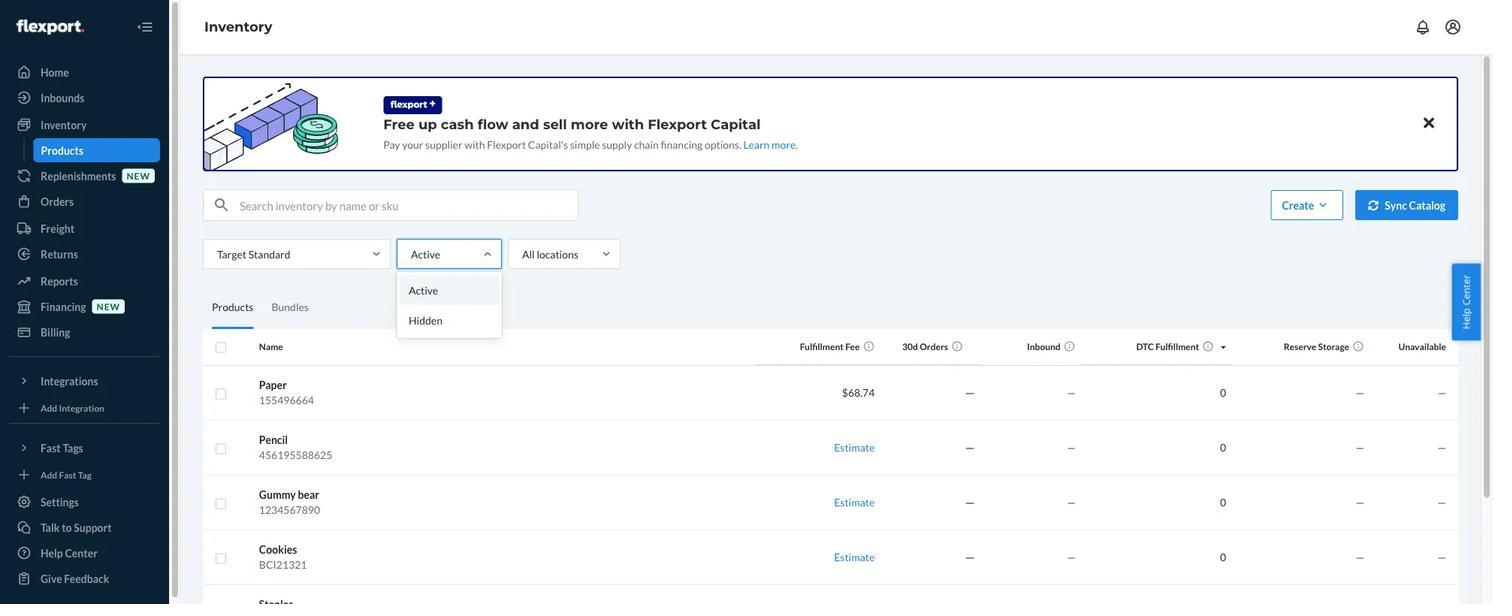 Task type: locate. For each thing, give the bounding box(es) containing it.
0 horizontal spatial orders
[[41, 195, 74, 208]]

add up the settings
[[41, 469, 57, 480]]

products down target
[[212, 301, 254, 313]]

1 vertical spatial center
[[65, 547, 98, 560]]

square image for 456195588625
[[215, 443, 227, 455]]

1 horizontal spatial products
[[212, 301, 254, 313]]

2 estimate link from the top
[[834, 496, 875, 509]]

2 vertical spatial square image
[[215, 553, 227, 565]]

0 for 1234567890
[[1221, 496, 1227, 509]]

1 vertical spatial help
[[41, 547, 63, 560]]

tag
[[78, 469, 92, 480]]

0 horizontal spatial more
[[571, 116, 608, 132]]

billing
[[41, 326, 70, 339]]

3 square image from the top
[[215, 553, 227, 565]]

0 vertical spatial estimate
[[834, 441, 875, 454]]

estimate link for 456195588625
[[834, 441, 875, 454]]

30d orders
[[903, 341, 948, 352]]

0 vertical spatial center
[[1460, 275, 1473, 306]]

home
[[41, 66, 69, 79]]

1 ― from the top
[[965, 386, 976, 399]]

financing
[[41, 300, 86, 313]]

1 horizontal spatial help
[[1460, 308, 1473, 329]]

add integration
[[41, 402, 104, 413]]

storage
[[1319, 341, 1350, 352]]

integrations
[[41, 375, 98, 387]]

orders up freight
[[41, 195, 74, 208]]

0 vertical spatial help
[[1460, 308, 1473, 329]]

0 vertical spatial help center
[[1460, 275, 1473, 329]]

close navigation image
[[136, 18, 154, 36]]

1 horizontal spatial fulfillment
[[1156, 341, 1200, 352]]

0 vertical spatial add
[[41, 402, 57, 413]]

create
[[1282, 199, 1315, 212]]

fulfillment right dtc
[[1156, 341, 1200, 352]]

inbound
[[1027, 341, 1061, 352]]

2 fulfillment from the left
[[1156, 341, 1200, 352]]

active
[[411, 248, 441, 260], [409, 284, 438, 296]]

flexport
[[648, 116, 707, 132], [487, 138, 526, 151]]

2 0 from the top
[[1221, 441, 1227, 454]]

4 0 from the top
[[1221, 551, 1227, 564]]

settings link
[[9, 490, 160, 514]]

returns link
[[9, 242, 160, 266]]

0 horizontal spatial help
[[41, 547, 63, 560]]

0 horizontal spatial inventory
[[41, 118, 87, 131]]

0 horizontal spatial flexport
[[487, 138, 526, 151]]

talk to support button
[[9, 516, 160, 540]]

1 vertical spatial help center
[[41, 547, 98, 560]]

close image
[[1424, 114, 1435, 132]]

square image left name
[[215, 342, 227, 354]]

0 vertical spatial square image
[[215, 443, 227, 455]]

0 horizontal spatial help center
[[41, 547, 98, 560]]

give
[[41, 572, 62, 585]]

sell
[[543, 116, 567, 132]]

cash
[[441, 116, 474, 132]]

2 square image from the top
[[215, 388, 227, 400]]

all
[[522, 248, 535, 260]]

integration
[[59, 402, 104, 413]]

0 horizontal spatial new
[[97, 301, 120, 312]]

square image for 1234567890
[[215, 498, 227, 510]]

2 estimate from the top
[[834, 496, 875, 509]]

products
[[41, 144, 83, 157], [212, 301, 254, 313]]

155496664
[[259, 394, 314, 407]]

square image left cookies on the bottom of the page
[[215, 553, 227, 565]]

dtc
[[1137, 341, 1154, 352]]

returns
[[41, 248, 78, 260]]

1 vertical spatial with
[[465, 138, 485, 151]]

3 estimate link from the top
[[834, 551, 875, 564]]

1 0 from the top
[[1221, 386, 1227, 399]]

0 vertical spatial new
[[127, 170, 150, 181]]

1 vertical spatial flexport
[[487, 138, 526, 151]]

0 vertical spatial estimate link
[[834, 441, 875, 454]]

1 horizontal spatial new
[[127, 170, 150, 181]]

square image left pencil
[[215, 443, 227, 455]]

center inside button
[[1460, 275, 1473, 306]]

fulfillment
[[800, 341, 844, 352], [1156, 341, 1200, 352]]

orders right 30d
[[920, 341, 948, 352]]

orders link
[[9, 189, 160, 213]]

help center inside help center button
[[1460, 275, 1473, 329]]

sync catalog
[[1385, 199, 1446, 212]]

0 horizontal spatial fulfillment
[[800, 341, 844, 352]]

square image
[[215, 443, 227, 455], [215, 498, 227, 510]]

0 for bci21321
[[1221, 551, 1227, 564]]

30d
[[903, 341, 918, 352]]

gummy
[[259, 489, 296, 501]]

more up simple
[[571, 116, 608, 132]]

with down cash
[[465, 138, 485, 151]]

1 horizontal spatial orders
[[920, 341, 948, 352]]

1 horizontal spatial center
[[1460, 275, 1473, 306]]

new down reports link
[[97, 301, 120, 312]]

active up 'hidden'
[[409, 284, 438, 296]]

square image
[[215, 342, 227, 354], [215, 388, 227, 400], [215, 553, 227, 565]]

Search inventory by name or sku text field
[[240, 190, 578, 220]]

0 vertical spatial fast
[[41, 442, 61, 454]]

new down products link
[[127, 170, 150, 181]]

1 vertical spatial square image
[[215, 498, 227, 510]]

fast
[[41, 442, 61, 454], [59, 469, 76, 480]]

1 vertical spatial estimate
[[834, 496, 875, 509]]

1 horizontal spatial flexport
[[648, 116, 707, 132]]

1 vertical spatial new
[[97, 301, 120, 312]]

estimate for 456195588625
[[834, 441, 875, 454]]

1 vertical spatial products
[[212, 301, 254, 313]]

more right learn
[[772, 138, 796, 151]]

1 vertical spatial fast
[[59, 469, 76, 480]]

1 vertical spatial active
[[409, 284, 438, 296]]

3 0 from the top
[[1221, 496, 1227, 509]]

1 horizontal spatial help center
[[1460, 275, 1473, 329]]

fulfillment left fee in the bottom right of the page
[[800, 341, 844, 352]]

0 vertical spatial square image
[[215, 342, 227, 354]]

more
[[571, 116, 608, 132], [772, 138, 796, 151]]

standard
[[249, 248, 291, 260]]

estimate link for bci21321
[[834, 551, 875, 564]]

reserve storage
[[1284, 341, 1350, 352]]

― for 456195588625
[[965, 441, 976, 454]]

flexport up financing
[[648, 116, 707, 132]]

support
[[74, 521, 112, 534]]

supplier
[[425, 138, 463, 151]]

fast left tags
[[41, 442, 61, 454]]

replenishments
[[41, 169, 116, 182]]

simple
[[570, 138, 600, 151]]

inventory
[[204, 19, 272, 35], [41, 118, 87, 131]]

1 vertical spatial add
[[41, 469, 57, 480]]

new for financing
[[97, 301, 120, 312]]

products link
[[33, 138, 160, 162]]

1 vertical spatial inventory link
[[9, 113, 160, 137]]

up
[[419, 116, 437, 132]]

1 estimate link from the top
[[834, 441, 875, 454]]

bci21321
[[259, 558, 307, 571]]

1234567890
[[259, 504, 320, 516]]

to
[[62, 521, 72, 534]]

flexport down flow
[[487, 138, 526, 151]]

open notifications image
[[1414, 18, 1432, 36]]

―
[[965, 386, 976, 399], [965, 441, 976, 454], [965, 496, 976, 509], [965, 551, 976, 564]]

tags
[[63, 442, 83, 454]]

—
[[1067, 386, 1076, 399], [1356, 386, 1365, 399], [1438, 386, 1447, 399], [1067, 441, 1076, 454], [1356, 441, 1365, 454], [1438, 441, 1447, 454], [1067, 496, 1076, 509], [1356, 496, 1365, 509], [1438, 496, 1447, 509], [1067, 551, 1076, 564], [1356, 551, 1365, 564], [1438, 551, 1447, 564]]

with up 'supply'
[[612, 116, 644, 132]]

2 add from the top
[[41, 469, 57, 480]]

cookies bci21321
[[259, 543, 307, 571]]

0 vertical spatial orders
[[41, 195, 74, 208]]

sync
[[1385, 199, 1408, 212]]

1 horizontal spatial inventory link
[[204, 19, 272, 35]]

1 vertical spatial estimate link
[[834, 496, 875, 509]]

456195588625
[[259, 449, 332, 461]]

1 fulfillment from the left
[[800, 341, 844, 352]]

0
[[1221, 386, 1227, 399], [1221, 441, 1227, 454], [1221, 496, 1227, 509], [1221, 551, 1227, 564]]

square image left the gummy
[[215, 498, 227, 510]]

add
[[41, 402, 57, 413], [41, 469, 57, 480]]

help
[[1460, 308, 1473, 329], [41, 547, 63, 560]]

estimate for bci21321
[[834, 551, 875, 564]]

0 horizontal spatial center
[[65, 547, 98, 560]]

square image left paper
[[215, 388, 227, 400]]

1 estimate from the top
[[834, 441, 875, 454]]

fast left tag
[[59, 469, 76, 480]]

hidden
[[409, 314, 443, 327]]

0 vertical spatial products
[[41, 144, 83, 157]]

0 vertical spatial inventory
[[204, 19, 272, 35]]

inventory link
[[204, 19, 272, 35], [9, 113, 160, 137]]

paper
[[259, 379, 287, 392]]

your
[[402, 138, 423, 151]]

0 vertical spatial inventory link
[[204, 19, 272, 35]]

0 horizontal spatial inventory link
[[9, 113, 160, 137]]

bundles
[[272, 301, 309, 313]]

active down the search inventory by name or sku text field
[[411, 248, 441, 260]]

4 ― from the top
[[965, 551, 976, 564]]

new for replenishments
[[127, 170, 150, 181]]

2 vertical spatial estimate link
[[834, 551, 875, 564]]

0 vertical spatial with
[[612, 116, 644, 132]]

chain
[[634, 138, 659, 151]]

1 vertical spatial inventory
[[41, 118, 87, 131]]

flexport logo image
[[17, 20, 84, 35]]

help center button
[[1452, 264, 1481, 341]]

1 square image from the top
[[215, 443, 227, 455]]

add left integration
[[41, 402, 57, 413]]

0 vertical spatial more
[[571, 116, 608, 132]]

2 square image from the top
[[215, 498, 227, 510]]

new
[[127, 170, 150, 181], [97, 301, 120, 312]]

fast inside dropdown button
[[41, 442, 61, 454]]

target standard
[[217, 248, 291, 260]]

1 vertical spatial more
[[772, 138, 796, 151]]

3 ― from the top
[[965, 496, 976, 509]]

3 estimate from the top
[[834, 551, 875, 564]]

1 horizontal spatial with
[[612, 116, 644, 132]]

orders
[[41, 195, 74, 208], [920, 341, 948, 352]]

.
[[796, 138, 798, 151]]

add for add integration
[[41, 402, 57, 413]]

products up "replenishments"
[[41, 144, 83, 157]]

1 add from the top
[[41, 402, 57, 413]]

1 horizontal spatial more
[[772, 138, 796, 151]]

2 vertical spatial estimate
[[834, 551, 875, 564]]

2 ― from the top
[[965, 441, 976, 454]]

1 vertical spatial square image
[[215, 388, 227, 400]]

open account menu image
[[1444, 18, 1463, 36]]



Task type: describe. For each thing, give the bounding box(es) containing it.
center inside 'link'
[[65, 547, 98, 560]]

unavailable
[[1399, 341, 1447, 352]]

freight
[[41, 222, 74, 235]]

financing
[[661, 138, 703, 151]]

cookies
[[259, 543, 297, 556]]

integrations button
[[9, 369, 160, 393]]

talk
[[41, 521, 60, 534]]

bear
[[298, 489, 319, 501]]

locations
[[537, 248, 579, 260]]

$68.74
[[842, 386, 875, 399]]

orders inside orders link
[[41, 195, 74, 208]]

home link
[[9, 60, 160, 84]]

fulfillment fee
[[800, 341, 860, 352]]

free
[[383, 116, 415, 132]]

add for add fast tag
[[41, 469, 57, 480]]

reports link
[[9, 269, 160, 293]]

― for 1234567890
[[965, 496, 976, 509]]

reports
[[41, 275, 78, 287]]

help inside button
[[1460, 308, 1473, 329]]

dtc fulfillment
[[1137, 341, 1200, 352]]

0 vertical spatial flexport
[[648, 116, 707, 132]]

inventory inside inventory link
[[41, 118, 87, 131]]

1 vertical spatial orders
[[920, 341, 948, 352]]

add integration link
[[9, 399, 160, 417]]

learn more link
[[744, 138, 796, 151]]

catalog
[[1410, 199, 1446, 212]]

square image for cookies
[[215, 553, 227, 565]]

add fast tag link
[[9, 466, 160, 484]]

help center link
[[9, 541, 160, 565]]

inbounds link
[[9, 86, 160, 110]]

estimate for 1234567890
[[834, 496, 875, 509]]

capital's
[[528, 138, 568, 151]]

sync alt image
[[1369, 200, 1379, 211]]

estimate link for 1234567890
[[834, 496, 875, 509]]

inbounds
[[41, 91, 84, 104]]

capital
[[711, 116, 761, 132]]

free up cash flow and sell more with flexport capital pay your supplier with flexport capital's simple supply chain financing options. learn more .
[[383, 116, 798, 151]]

name
[[259, 341, 283, 352]]

help center inside help center 'link'
[[41, 547, 98, 560]]

1 square image from the top
[[215, 342, 227, 354]]

1 horizontal spatial inventory
[[204, 19, 272, 35]]

fee
[[846, 341, 860, 352]]

add fast tag
[[41, 469, 92, 480]]

0 vertical spatial active
[[411, 248, 441, 260]]

billing link
[[9, 320, 160, 344]]

pay
[[383, 138, 400, 151]]

supply
[[602, 138, 632, 151]]

freight link
[[9, 216, 160, 240]]

fast tags
[[41, 442, 83, 454]]

0 horizontal spatial products
[[41, 144, 83, 157]]

all locations
[[522, 248, 579, 260]]

pencil
[[259, 434, 288, 446]]

reserve
[[1284, 341, 1317, 352]]

0 horizontal spatial with
[[465, 138, 485, 151]]

learn
[[744, 138, 770, 151]]

pencil 456195588625
[[259, 434, 332, 461]]

gummy bear 1234567890
[[259, 489, 320, 516]]

flow
[[478, 116, 509, 132]]

0 for 456195588625
[[1221, 441, 1227, 454]]

fast tags button
[[9, 436, 160, 460]]

― for 155496664
[[965, 386, 976, 399]]

create button
[[1271, 190, 1344, 220]]

target
[[217, 248, 246, 260]]

feedback
[[64, 572, 109, 585]]

and
[[512, 116, 539, 132]]

0 for 155496664
[[1221, 386, 1227, 399]]

sync catalog button
[[1356, 190, 1459, 220]]

talk to support
[[41, 521, 112, 534]]

― for bci21321
[[965, 551, 976, 564]]

paper 155496664
[[259, 379, 314, 407]]

settings
[[41, 496, 79, 508]]

options.
[[705, 138, 742, 151]]

square image for paper
[[215, 388, 227, 400]]

give feedback
[[41, 572, 109, 585]]

help inside 'link'
[[41, 547, 63, 560]]

give feedback button
[[9, 567, 160, 591]]



Task type: vqa. For each thing, say whether or not it's contained in the screenshot.
DESTINATION
no



